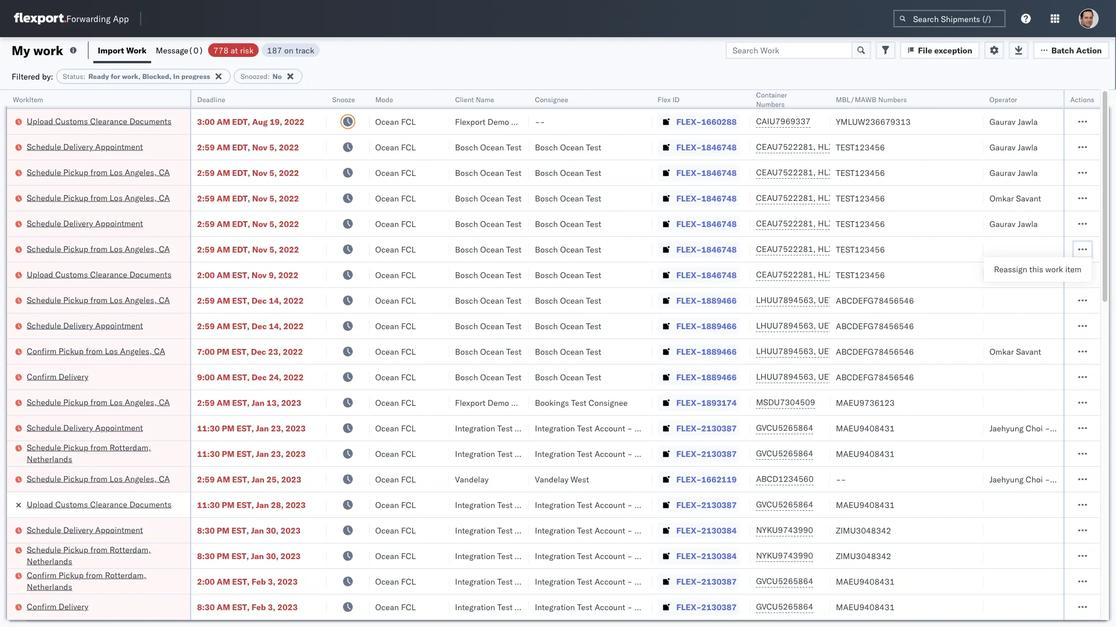 Task type: describe. For each thing, give the bounding box(es) containing it.
name
[[476, 95, 494, 104]]

my work
[[12, 42, 63, 58]]

snooze
[[332, 95, 355, 104]]

9,
[[269, 270, 276, 280]]

flex
[[658, 95, 671, 104]]

10 ocean fcl from the top
[[375, 347, 416, 357]]

778
[[213, 45, 229, 55]]

7 karl from the top
[[635, 603, 650, 613]]

1 karl from the top
[[635, 424, 650, 434]]

6 flex- from the top
[[677, 244, 702, 255]]

forwarding app link
[[14, 13, 129, 24]]

2023 for "confirm pickup from rotterdam, netherlands" button
[[278, 577, 298, 587]]

18 ocean fcl from the top
[[375, 551, 416, 562]]

jan down 13,
[[256, 424, 269, 434]]

confirm delivery for 2nd the confirm delivery link
[[27, 602, 88, 612]]

3:00 am edt, aug 19, 2022
[[197, 117, 305, 127]]

batch
[[1052, 45, 1074, 55]]

omkar for lhuu7894563, uetu5238478
[[990, 347, 1014, 357]]

confirm pickup from rotterdam, netherlands button
[[27, 570, 175, 594]]

2 ceau7522281, hlxu6269489, hlxu8034992 from the top
[[756, 167, 937, 178]]

2 lhuu7894563, from the top
[[756, 321, 816, 331]]

1 schedule pickup from los angeles, ca link from the top
[[27, 167, 170, 178]]

6 hlxu6269489, from the top
[[818, 270, 878, 280]]

rotterdam, for 11:30 pm est, jan 23, 2023
[[110, 443, 151, 453]]

item
[[1066, 265, 1082, 275]]

integration for schedule delivery appointment button related to 11:30 pm est, jan 23, 2023
[[535, 424, 575, 434]]

no
[[273, 72, 282, 81]]

10 resize handle column header from the left
[[1050, 90, 1064, 628]]

2 2:59 from the top
[[197, 168, 215, 178]]

msdu7304509
[[756, 398, 815, 408]]

numbers for mbl/mawb numbers
[[878, 95, 907, 104]]

lhuu7894563, uetu5238478 for confirm pickup from los angeles, ca
[[756, 347, 875, 357]]

integration test account - karl lagerfeld for "confirm pickup from rotterdam, netherlands" button
[[535, 577, 686, 587]]

pickup inside "confirm pickup from rotterdam, netherlands"
[[59, 571, 84, 581]]

2:00 for 2:00 am est, feb 3, 2023
[[197, 577, 215, 587]]

est, down 9:00 am est, dec 24, 2022
[[232, 398, 250, 408]]

appointment for 2:59 am est, dec 14, 2022
[[95, 321, 143, 331]]

3 2:59 from the top
[[197, 193, 215, 203]]

confirm inside button
[[27, 346, 56, 356]]

est, down 2:59 am est, jan 25, 2023
[[237, 500, 254, 510]]

status
[[63, 72, 83, 81]]

gvcu5265864 for schedule delivery appointment
[[756, 423, 813, 433]]

9 fcl from the top
[[401, 321, 416, 331]]

2 lhuu7894563, uetu5238478 from the top
[[756, 321, 875, 331]]

1846748 for fifth schedule delivery appointment button from the bottom
[[702, 142, 737, 152]]

6 karl from the top
[[635, 577, 650, 587]]

2 schedule pickup from los angeles, ca button from the top
[[27, 192, 170, 205]]

(0)
[[188, 45, 204, 55]]

id
[[673, 95, 680, 104]]

import work button
[[93, 37, 151, 63]]

1 5, from the top
[[269, 142, 277, 152]]

account for schedule pickup from rotterdam, netherlands button corresponding to 8:30 pm est, jan 30, 2023
[[595, 551, 625, 562]]

4 ceau7522281, from the top
[[756, 219, 816, 229]]

upload customs clearance documents button for 2:00 am est, nov 9, 2022
[[27, 269, 172, 282]]

4 confirm from the top
[[27, 602, 56, 612]]

3 2130387 from the top
[[702, 500, 737, 510]]

lagerfeld for "confirm pickup from rotterdam, netherlands" button
[[652, 577, 686, 587]]

11 resize handle column header from the left
[[1087, 90, 1101, 628]]

exception
[[934, 45, 973, 55]]

2:00 am est, nov 9, 2022
[[197, 270, 299, 280]]

choi
[[1026, 424, 1043, 434]]

vandelay west
[[535, 475, 589, 485]]

2130387 for schedule pickup from rotterdam, netherlands
[[702, 449, 737, 459]]

import work
[[98, 45, 147, 55]]

pm for schedule delivery appointment button related to 11:30 pm est, jan 23, 2023
[[222, 424, 235, 434]]

angeles, for 2nd schedule pickup from los angeles, ca link from the bottom
[[125, 397, 157, 408]]

6 ceau7522281, from the top
[[756, 270, 816, 280]]

mbl/mawb numbers
[[836, 95, 907, 104]]

delivery for 2:59 am edt, nov 5, 2022
[[63, 218, 93, 228]]

schedule delivery appointment for 2:59 am edt, nov 5, 2022
[[27, 218, 143, 228]]

4 ocean fcl from the top
[[375, 193, 416, 203]]

schedule delivery appointment for 2:59 am est, dec 14, 2022
[[27, 321, 143, 331]]

2 abcdefg78456546 from the top
[[836, 321, 914, 331]]

13 flex- from the top
[[677, 424, 702, 434]]

file exception
[[918, 45, 973, 55]]

gvcu5265864 for schedule pickup from rotterdam, netherlands
[[756, 449, 813, 459]]

los for second schedule pickup from los angeles, ca button from the bottom
[[110, 397, 123, 408]]

maeu9408431 for schedule delivery appointment
[[836, 424, 895, 434]]

5 fcl from the top
[[401, 219, 416, 229]]

in
[[173, 72, 180, 81]]

12 am from the top
[[217, 475, 230, 485]]

flexport for bookings
[[455, 398, 486, 408]]

1 appointment from the top
[[95, 142, 143, 152]]

2023 for schedule pickup from rotterdam, netherlands button for 11:30 pm est, jan 23, 2023
[[286, 449, 306, 459]]

pm down 2:59 am est, jan 25, 2023
[[222, 500, 235, 510]]

9:00 am est, dec 24, 2022
[[197, 372, 304, 383]]

forwarding
[[66, 13, 111, 24]]

17 flex- from the top
[[677, 526, 702, 536]]

4 flex-1846748 from the top
[[677, 219, 737, 229]]

2 gaurav jawla from the top
[[990, 142, 1038, 152]]

mbl/mawb numbers button
[[830, 92, 972, 104]]

schedule for schedule delivery appointment button associated with 2:59 am edt, nov 5, 2022
[[27, 218, 61, 228]]

ca inside button
[[154, 346, 165, 356]]

6 ceau7522281, hlxu6269489, hlxu8034992 from the top
[[756, 270, 937, 280]]

1 am from the top
[[217, 117, 230, 127]]

container numbers
[[756, 90, 787, 108]]

3 schedule pickup from los angeles, ca link from the top
[[27, 243, 170, 255]]

6 fcl from the top
[[401, 244, 416, 255]]

3 clearance from the top
[[90, 500, 127, 510]]

2 gaurav from the top
[[990, 142, 1016, 152]]

delivery for 11:30 pm est, jan 23, 2023
[[63, 423, 93, 433]]

confirm pickup from los angeles, ca
[[27, 346, 165, 356]]

los for second schedule pickup from los angeles, ca button from the top of the page
[[110, 193, 123, 203]]

est, down 2:59 am est, jan 13, 2023
[[237, 424, 254, 434]]

2 test123456 from the top
[[836, 168, 885, 178]]

6 schedule pickup from los angeles, ca button from the top
[[27, 474, 170, 486]]

est, left 9,
[[232, 270, 250, 280]]

11:30 for schedule pickup from rotterdam, netherlands
[[197, 449, 220, 459]]

1 jawla from the top
[[1018, 117, 1038, 127]]

appointment for 2:59 am edt, nov 5, 2022
[[95, 218, 143, 228]]

est, up 7:00 pm est, dec 23, 2022 on the bottom left of page
[[232, 321, 250, 331]]

2130384 for schedule delivery appointment
[[702, 526, 737, 536]]

10 am from the top
[[217, 372, 230, 383]]

1 ocean fcl from the top
[[375, 117, 416, 127]]

4 5, from the top
[[269, 219, 277, 229]]

maeu9736123
[[836, 398, 895, 408]]

24,
[[269, 372, 281, 383]]

filtered by:
[[12, 71, 53, 81]]

6 schedule pickup from los angeles, ca link from the top
[[27, 474, 170, 485]]

import
[[98, 45, 124, 55]]

rotterdam, for 8:30 pm est, jan 30, 2023
[[110, 545, 151, 555]]

14 flex- from the top
[[677, 449, 702, 459]]

west
[[571, 475, 589, 485]]

resize handle column header for client name
[[515, 90, 529, 628]]

8:30 am est, feb 3, 2023
[[197, 603, 298, 613]]

vandelay for vandelay
[[455, 475, 489, 485]]

3 5, from the top
[[269, 193, 277, 203]]

delivery for 8:30 am est, feb 3, 2023
[[59, 602, 88, 612]]

1 gaurav jawla from the top
[[990, 117, 1038, 127]]

integration for schedule pickup from rotterdam, netherlands button corresponding to 8:30 pm est, jan 30, 2023
[[535, 551, 575, 562]]

est, up 2:59 am est, jan 25, 2023
[[237, 449, 254, 459]]

status : ready for work, blocked, in progress
[[63, 72, 210, 81]]

0 horizontal spatial --
[[535, 117, 545, 127]]

2 schedule pickup from los angeles, ca link from the top
[[27, 192, 170, 204]]

17 fcl from the top
[[401, 526, 416, 536]]

operator
[[990, 95, 1018, 104]]

progress
[[181, 72, 210, 81]]

schedule delivery appointment button for 8:30 pm est, jan 30, 2023
[[27, 525, 143, 538]]

9 2:59 from the top
[[197, 475, 215, 485]]

on
[[284, 45, 294, 55]]

20 flex- from the top
[[677, 603, 702, 613]]

8 fcl from the top
[[401, 296, 416, 306]]

reassign
[[994, 265, 1028, 275]]

snoozed
[[241, 72, 267, 81]]

angeles, for fourth schedule pickup from los angeles, ca link from the bottom
[[125, 244, 157, 254]]

3 gvcu5265864 from the top
[[756, 500, 813, 510]]

5 karl from the top
[[635, 551, 650, 562]]

4 karl from the top
[[635, 526, 650, 536]]

9:00
[[197, 372, 215, 383]]

est, up 8:30 am est, feb 3, 2023
[[232, 577, 250, 587]]

: for snoozed
[[267, 72, 270, 81]]

container
[[756, 90, 787, 99]]

forwarding app
[[66, 13, 129, 24]]

my
[[12, 42, 30, 58]]

savant for lhuu7894563, uetu5238478
[[1016, 347, 1041, 357]]

nyku9743990 for schedule delivery appointment
[[756, 526, 813, 536]]

feb for 8:30 am est, feb 3, 2023
[[252, 603, 266, 613]]

0 horizontal spatial work
[[33, 42, 63, 58]]

5 ceau7522281, hlxu6269489, hlxu8034992 from the top
[[756, 244, 937, 254]]

schedule for fifth schedule delivery appointment button from the bottom
[[27, 142, 61, 152]]

flex-2130387 for schedule delivery appointment
[[677, 424, 737, 434]]

omkar savant for lhuu7894563, uetu5238478
[[990, 347, 1041, 357]]

5 edt, from the top
[[232, 219, 250, 229]]

7 2:59 from the top
[[197, 321, 215, 331]]

confirm pickup from los angeles, ca button
[[27, 346, 165, 358]]

delivery for 8:30 pm est, jan 30, 2023
[[63, 525, 93, 535]]

187
[[267, 45, 282, 55]]

2:59 am edt, nov 5, 2022 for fourth schedule pickup from los angeles, ca link from the bottom
[[197, 244, 299, 255]]

4 jawla from the top
[[1018, 219, 1038, 229]]

4 2:59 from the top
[[197, 219, 215, 229]]

work,
[[122, 72, 141, 81]]

est, down 2:00 am est, feb 3, 2023
[[232, 603, 250, 613]]

12 flex- from the top
[[677, 398, 702, 408]]

from for 2nd schedule pickup from los angeles, ca link from the bottom
[[90, 397, 107, 408]]

2130387 for confirm delivery
[[702, 603, 737, 613]]

19 fcl from the top
[[401, 577, 416, 587]]

filtered
[[12, 71, 40, 81]]

workitem button
[[7, 92, 179, 104]]

workitem
[[13, 95, 43, 104]]

2 confirm from the top
[[27, 372, 56, 382]]

5 2:59 from the top
[[197, 244, 215, 255]]

schedule delivery appointment button for 2:59 am edt, nov 5, 2022
[[27, 218, 143, 231]]

jan up 25,
[[256, 449, 269, 459]]

resize handle column header for container numbers
[[816, 90, 830, 628]]

1893174
[[702, 398, 737, 408]]

flex-2130384 for schedule delivery appointment
[[677, 526, 737, 536]]

19 ocean fcl from the top
[[375, 577, 416, 587]]

778 at risk
[[213, 45, 254, 55]]

schedule for schedule delivery appointment button related to 11:30 pm est, jan 23, 2023
[[27, 423, 61, 433]]

confirm pickup from rotterdam, netherlands
[[27, 571, 146, 592]]

integration test account - karl lagerfeld for schedule delivery appointment button associated with 8:30 pm est, jan 30, 2023
[[535, 526, 686, 536]]

4 gaurav from the top
[[990, 219, 1016, 229]]

confirm pickup from rotterdam, netherlands link
[[27, 570, 175, 593]]

pm for schedule pickup from rotterdam, netherlands button for 11:30 pm est, jan 23, 2023
[[222, 449, 235, 459]]

2 14, from the top
[[269, 321, 281, 331]]

28,
[[271, 500, 284, 510]]

3 integration from the top
[[535, 500, 575, 510]]

1 2:59 from the top
[[197, 142, 215, 152]]

clearance for 2:00 am est, nov 9, 2022
[[90, 269, 127, 280]]

1 vertical spatial work
[[1046, 265, 1063, 275]]

client name button
[[449, 92, 518, 104]]

integration for "confirm pickup from rotterdam, netherlands" button
[[535, 577, 575, 587]]

1889466 for confirm pickup from los angeles, ca
[[702, 347, 737, 357]]

13 ocean fcl from the top
[[375, 424, 416, 434]]

4 2:59 am edt, nov 5, 2022 from the top
[[197, 219, 299, 229]]

11 am from the top
[[217, 398, 230, 408]]

jan up 2:00 am est, feb 3, 2023
[[251, 551, 264, 562]]

flexport demo consignee for --
[[455, 117, 550, 127]]

2 2:59 am est, dec 14, 2022 from the top
[[197, 321, 304, 331]]

flex-2130387 for confirm pickup from rotterdam, netherlands
[[677, 577, 737, 587]]

23, for schedule delivery appointment
[[271, 424, 284, 434]]

client name
[[455, 95, 494, 104]]

confirm inside "confirm pickup from rotterdam, netherlands"
[[27, 571, 56, 581]]

est, up 11:30 pm est, jan 28, 2023 on the bottom
[[232, 475, 250, 485]]

jan left 28,
[[256, 500, 269, 510]]

deadline
[[197, 95, 225, 104]]

deadline button
[[191, 92, 315, 104]]

23, for schedule pickup from rotterdam, netherlands
[[271, 449, 284, 459]]

3 lagerfeld from the top
[[652, 500, 686, 510]]

flex-1889466 for schedule pickup from los angeles, ca
[[677, 296, 737, 306]]

delivery for 2:59 am est, dec 14, 2022
[[63, 321, 93, 331]]

schedule delivery appointment link for 8:30 pm est, jan 30, 2023
[[27, 525, 143, 536]]

1 confirm delivery link from the top
[[27, 371, 88, 383]]

14 am from the top
[[217, 603, 230, 613]]

app
[[113, 13, 129, 24]]

4 hlxu6269489, from the top
[[818, 219, 878, 229]]

schedule pickup from rotterdam, netherlands link for 11:30
[[27, 442, 175, 465]]

batch action button
[[1034, 42, 1110, 59]]

abcd1234560
[[756, 474, 814, 485]]

2023 down 2:00 am est, feb 3, 2023
[[278, 603, 298, 613]]

angeles, for 2nd schedule pickup from los angeles, ca link from the top
[[125, 193, 157, 203]]

action
[[1076, 45, 1102, 55]]

at
[[231, 45, 238, 55]]

4 1846748 from the top
[[702, 219, 737, 229]]

dec up 7:00 pm est, dec 23, 2022 on the bottom left of page
[[252, 321, 267, 331]]

187 on track
[[267, 45, 314, 55]]

11:30 pm est, jan 23, 2023 for schedule delivery appointment
[[197, 424, 306, 434]]

caiu7969337
[[756, 116, 811, 126]]

5 flex- from the top
[[677, 219, 702, 229]]

18 flex- from the top
[[677, 551, 702, 562]]

account for schedule pickup from rotterdam, netherlands button for 11:30 pm est, jan 23, 2023
[[595, 449, 625, 459]]

jaehyung
[[990, 424, 1024, 434]]

15 ocean fcl from the top
[[375, 475, 416, 485]]

5 flex-1846748 from the top
[[677, 244, 737, 255]]

14 fcl from the top
[[401, 449, 416, 459]]

dec for confirm pickup from los angeles, ca
[[251, 347, 266, 357]]

omkar for ceau7522281, hlxu6269489, hlxu8034992
[[990, 193, 1014, 203]]

actions
[[1071, 95, 1095, 104]]

20 ocean fcl from the top
[[375, 603, 416, 613]]

upload customs clearance documents button for 3:00 am edt, aug 19, 2022
[[27, 115, 172, 128]]

flex id button
[[652, 92, 739, 104]]

4 fcl from the top
[[401, 193, 416, 203]]

6 test123456 from the top
[[836, 270, 885, 280]]

3 schedule pickup from los angeles, ca button from the top
[[27, 243, 170, 256]]

blocked,
[[142, 72, 171, 81]]

8 am from the top
[[217, 296, 230, 306]]

message
[[156, 45, 188, 55]]

3 11:30 from the top
[[197, 500, 220, 510]]

19,
[[270, 117, 282, 127]]

angeles, for 1st schedule pickup from los angeles, ca link from the bottom
[[125, 474, 157, 484]]

schedule for schedule delivery appointment button associated with 8:30 pm est, jan 30, 2023
[[27, 525, 61, 535]]

6 flex-1846748 from the top
[[677, 270, 737, 280]]

7 fcl from the top
[[401, 270, 416, 280]]



Task type: locate. For each thing, give the bounding box(es) containing it.
schedule delivery appointment button for 2:59 am est, dec 14, 2022
[[27, 320, 143, 333]]

bookings
[[535, 398, 569, 408]]

1 flex-1846748 from the top
[[677, 142, 737, 152]]

flex-
[[677, 117, 702, 127], [677, 142, 702, 152], [677, 168, 702, 178], [677, 193, 702, 203], [677, 219, 702, 229], [677, 244, 702, 255], [677, 270, 702, 280], [677, 296, 702, 306], [677, 321, 702, 331], [677, 347, 702, 357], [677, 372, 702, 383], [677, 398, 702, 408], [677, 424, 702, 434], [677, 449, 702, 459], [677, 475, 702, 485], [677, 500, 702, 510], [677, 526, 702, 536], [677, 551, 702, 562], [677, 577, 702, 587], [677, 603, 702, 613]]

demo down name
[[488, 117, 509, 127]]

from
[[90, 167, 107, 177], [90, 193, 107, 203], [90, 244, 107, 254], [90, 295, 107, 305], [86, 346, 103, 356], [90, 397, 107, 408], [90, 443, 107, 453], [90, 474, 107, 484], [90, 545, 107, 555], [86, 571, 103, 581]]

2 vertical spatial upload customs clearance documents
[[27, 500, 172, 510]]

6 edt, from the top
[[232, 244, 250, 255]]

6 integration from the top
[[535, 577, 575, 587]]

1 vertical spatial confirm delivery link
[[27, 601, 88, 613]]

2023 up 8:30 am est, feb 3, 2023
[[278, 577, 298, 587]]

2 vertical spatial rotterdam,
[[105, 571, 146, 581]]

edt,
[[232, 117, 250, 127], [232, 142, 250, 152], [232, 168, 250, 178], [232, 193, 250, 203], [232, 219, 250, 229], [232, 244, 250, 255]]

2023 up 2:59 am est, jan 25, 2023
[[286, 449, 306, 459]]

2 upload customs clearance documents from the top
[[27, 269, 172, 280]]

0 vertical spatial 2130384
[[702, 526, 737, 536]]

rotterdam, for 2:00 am est, feb 3, 2023
[[105, 571, 146, 581]]

0 vertical spatial feb
[[252, 577, 266, 587]]

0 vertical spatial confirm delivery button
[[27, 371, 88, 384]]

1 vertical spatial flex-2130384
[[677, 551, 737, 562]]

schedule pickup from los angeles, ca
[[27, 167, 170, 177], [27, 193, 170, 203], [27, 244, 170, 254], [27, 295, 170, 305], [27, 397, 170, 408], [27, 474, 170, 484]]

2 vertical spatial upload
[[27, 500, 53, 510]]

1 vertical spatial 11:30
[[197, 449, 220, 459]]

1 vertical spatial --
[[836, 475, 846, 485]]

2 1846748 from the top
[[702, 168, 737, 178]]

30, for schedule pickup from rotterdam, netherlands
[[266, 551, 279, 562]]

from inside "confirm pickup from rotterdam, netherlands"
[[86, 571, 103, 581]]

0 vertical spatial 8:30 pm est, jan 30, 2023
[[197, 526, 301, 536]]

2 schedule pickup from rotterdam, netherlands button from the top
[[27, 544, 175, 569]]

0 vertical spatial clearance
[[90, 116, 127, 126]]

los for fourth schedule pickup from los angeles, ca button
[[110, 295, 123, 305]]

1 vertical spatial documents
[[129, 269, 172, 280]]

1 vertical spatial 8:30
[[197, 551, 215, 562]]

pm down 11:30 pm est, jan 28, 2023 on the bottom
[[217, 526, 230, 536]]

3 hlxu8034992 from the top
[[880, 193, 937, 203]]

1 vertical spatial upload
[[27, 269, 53, 280]]

consignee button
[[529, 92, 640, 104]]

2 vertical spatial clearance
[[90, 500, 127, 510]]

risk
[[240, 45, 254, 55]]

0 vertical spatial --
[[535, 117, 545, 127]]

consignee
[[535, 95, 568, 104], [511, 117, 550, 127], [511, 398, 550, 408], [589, 398, 628, 408]]

1 test123456 from the top
[[836, 142, 885, 152]]

0 vertical spatial upload customs clearance documents link
[[27, 115, 172, 127]]

resize handle column header for deadline
[[313, 90, 326, 628]]

schedule pickup from rotterdam, netherlands button for 8:30 pm est, jan 30, 2023
[[27, 544, 175, 569]]

schedule delivery appointment
[[27, 142, 143, 152], [27, 218, 143, 228], [27, 321, 143, 331], [27, 423, 143, 433], [27, 525, 143, 535]]

4 schedule from the top
[[27, 218, 61, 228]]

1 vertical spatial nyku9743990
[[756, 551, 813, 561]]

2 jawla from the top
[[1018, 142, 1038, 152]]

4 integration test account - karl lagerfeld from the top
[[535, 526, 686, 536]]

1 maeu9408431 from the top
[[836, 424, 895, 434]]

schedule for fourth schedule pickup from los angeles, ca button
[[27, 295, 61, 305]]

confirm delivery link down confirm pickup from los angeles, ca button
[[27, 371, 88, 383]]

numbers
[[878, 95, 907, 104], [756, 100, 785, 108]]

1 horizontal spatial work
[[1046, 265, 1063, 275]]

schedule pickup from rotterdam, netherlands link
[[27, 442, 175, 465], [27, 544, 175, 568]]

hlxu8034992 for fifth schedule delivery appointment button from the bottom
[[880, 142, 937, 152]]

work up "by:"
[[33, 42, 63, 58]]

integration test account - karl lagerfeld
[[535, 424, 686, 434], [535, 449, 686, 459], [535, 500, 686, 510], [535, 526, 686, 536], [535, 551, 686, 562], [535, 577, 686, 587], [535, 603, 686, 613]]

1 flexport from the top
[[455, 117, 486, 127]]

4 am from the top
[[217, 193, 230, 203]]

2:59 am est, dec 14, 2022 up 7:00 pm est, dec 23, 2022 on the bottom left of page
[[197, 321, 304, 331]]

25,
[[267, 475, 279, 485]]

3,
[[268, 577, 276, 587], [268, 603, 276, 613]]

3:00
[[197, 117, 215, 127]]

6 resize handle column header from the left
[[638, 90, 652, 628]]

8:30 pm est, jan 30, 2023 for schedule pickup from rotterdam, netherlands
[[197, 551, 301, 562]]

hlxu6269489, for fifth schedule delivery appointment button from the bottom
[[818, 142, 878, 152]]

30, up 2:00 am est, feb 3, 2023
[[266, 551, 279, 562]]

1 vertical spatial 30,
[[266, 551, 279, 562]]

3 gaurav from the top
[[990, 168, 1016, 178]]

2 vertical spatial 8:30
[[197, 603, 215, 613]]

appointment
[[95, 142, 143, 152], [95, 218, 143, 228], [95, 321, 143, 331], [95, 423, 143, 433], [95, 525, 143, 535]]

4 flex- from the top
[[677, 193, 702, 203]]

11 flex- from the top
[[677, 372, 702, 383]]

1 horizontal spatial numbers
[[878, 95, 907, 104]]

numbers up ymluw236679313 at the right of the page
[[878, 95, 907, 104]]

--
[[535, 117, 545, 127], [836, 475, 846, 485]]

maeu9408431 for confirm delivery
[[836, 603, 895, 613]]

work
[[126, 45, 147, 55]]

lhuu7894563, uetu5238478 for confirm delivery
[[756, 372, 875, 382]]

4 integration from the top
[[535, 526, 575, 536]]

confirm delivery link down "confirm pickup from rotterdam, netherlands"
[[27, 601, 88, 613]]

1 vertical spatial upload customs clearance documents button
[[27, 269, 172, 282]]

jawla
[[1018, 117, 1038, 127], [1018, 142, 1038, 152], [1018, 168, 1038, 178], [1018, 219, 1038, 229]]

0 horizontal spatial :
[[83, 72, 85, 81]]

pm up 2:59 am est, jan 25, 2023
[[222, 449, 235, 459]]

1 vertical spatial zimu3048342
[[836, 551, 891, 562]]

5,
[[269, 142, 277, 152], [269, 168, 277, 178], [269, 193, 277, 203], [269, 219, 277, 229], [269, 244, 277, 255]]

dec up 9:00 am est, dec 24, 2022
[[251, 347, 266, 357]]

1 vertical spatial rotterdam,
[[110, 545, 151, 555]]

flex-2130387 for confirm delivery
[[677, 603, 737, 613]]

bosch ocean test
[[455, 142, 522, 152], [535, 142, 601, 152], [455, 168, 522, 178], [535, 168, 601, 178], [455, 193, 522, 203], [535, 193, 601, 203], [455, 219, 522, 229], [535, 219, 601, 229], [455, 244, 522, 255], [535, 244, 601, 255], [455, 270, 522, 280], [535, 270, 601, 280], [455, 296, 522, 306], [535, 296, 601, 306], [455, 321, 522, 331], [535, 321, 601, 331], [455, 347, 522, 357], [535, 347, 601, 357], [455, 372, 522, 383], [535, 372, 601, 383]]

8:30 pm est, jan 30, 2023 up 2:00 am est, feb 3, 2023
[[197, 551, 301, 562]]

account for schedule delivery appointment button related to 11:30 pm est, jan 23, 2023
[[595, 424, 625, 434]]

1662119
[[702, 475, 737, 485]]

2:59 am edt, nov 5, 2022
[[197, 142, 299, 152], [197, 168, 299, 178], [197, 193, 299, 203], [197, 219, 299, 229], [197, 244, 299, 255]]

numbers for container numbers
[[756, 100, 785, 108]]

8:30 pm est, jan 30, 2023 down 11:30 pm est, jan 28, 2023 on the bottom
[[197, 526, 301, 536]]

4 flex-2130387 from the top
[[677, 577, 737, 587]]

dec for confirm delivery
[[252, 372, 267, 383]]

netherlands for 2:00
[[27, 582, 72, 592]]

1 confirm delivery button from the top
[[27, 371, 88, 384]]

5 schedule delivery appointment link from the top
[[27, 525, 143, 536]]

resize handle column header for mbl/mawb numbers
[[970, 90, 984, 628]]

2023 right 28,
[[286, 500, 306, 510]]

account for schedule delivery appointment button associated with 8:30 pm est, jan 30, 2023
[[595, 526, 625, 536]]

4 lagerfeld from the top
[[652, 526, 686, 536]]

2023 down 2:59 am est, jan 13, 2023
[[286, 424, 306, 434]]

file exception button
[[900, 42, 980, 59], [900, 42, 980, 59]]

account
[[595, 424, 625, 434], [595, 449, 625, 459], [595, 500, 625, 510], [595, 526, 625, 536], [595, 551, 625, 562], [595, 577, 625, 587], [595, 603, 625, 613]]

1 vertical spatial 11:30 pm est, jan 23, 2023
[[197, 449, 306, 459]]

0 vertical spatial 2:00
[[197, 270, 215, 280]]

ready
[[88, 72, 109, 81]]

0 vertical spatial 30,
[[266, 526, 279, 536]]

15 fcl from the top
[[401, 475, 416, 485]]

savant for ceau7522281, hlxu6269489, hlxu8034992
[[1016, 193, 1041, 203]]

ymluw236679313
[[836, 117, 911, 127]]

1 vertical spatial savant
[[1016, 347, 1041, 357]]

gvcu5265864 for confirm delivery
[[756, 602, 813, 613]]

mbl/mawb
[[836, 95, 877, 104]]

mode
[[375, 95, 393, 104]]

resize handle column header
[[176, 90, 190, 628], [313, 90, 326, 628], [356, 90, 369, 628], [435, 90, 449, 628], [515, 90, 529, 628], [638, 90, 652, 628], [736, 90, 750, 628], [816, 90, 830, 628], [970, 90, 984, 628], [1050, 90, 1064, 628], [1087, 90, 1101, 628]]

11:30 for schedule delivery appointment
[[197, 424, 220, 434]]

14,
[[269, 296, 281, 306], [269, 321, 281, 331]]

23, down 13,
[[271, 424, 284, 434]]

30, down 28,
[[266, 526, 279, 536]]

1 horizontal spatial :
[[267, 72, 270, 81]]

ceau7522281, hlxu6269489, hlxu8034992
[[756, 142, 937, 152], [756, 167, 937, 178], [756, 193, 937, 203], [756, 219, 937, 229], [756, 244, 937, 254], [756, 270, 937, 280]]

pickup inside button
[[59, 346, 84, 356]]

2 uetu5238478 from the top
[[818, 321, 875, 331]]

schedule delivery appointment button for 11:30 pm est, jan 23, 2023
[[27, 422, 143, 435]]

1 vertical spatial schedule pickup from rotterdam, netherlands link
[[27, 544, 175, 568]]

8:30 down 2:00 am est, feb 3, 2023
[[197, 603, 215, 613]]

confirm delivery down "confirm pickup from rotterdam, netherlands"
[[27, 602, 88, 612]]

1 vertical spatial flexport demo consignee
[[455, 398, 550, 408]]

-- down consignee button
[[535, 117, 545, 127]]

for
[[111, 72, 120, 81]]

schedule for second schedule pickup from los angeles, ca button from the top of the page
[[27, 193, 61, 203]]

los inside button
[[105, 346, 118, 356]]

rotterdam, inside "confirm pickup from rotterdam, netherlands"
[[105, 571, 146, 581]]

2 appointment from the top
[[95, 218, 143, 228]]

4 schedule pickup from los angeles, ca button from the top
[[27, 294, 170, 307]]

flex-2130384 button
[[658, 523, 739, 539], [658, 523, 739, 539], [658, 549, 739, 565], [658, 549, 739, 565]]

1846748
[[702, 142, 737, 152], [702, 168, 737, 178], [702, 193, 737, 203], [702, 219, 737, 229], [702, 244, 737, 255], [702, 270, 737, 280]]

2023 right 13,
[[281, 398, 301, 408]]

angeles, for first schedule pickup from los angeles, ca link
[[125, 167, 157, 177]]

flex-1660288
[[677, 117, 737, 127]]

upload customs clearance documents link for 2:00 am est, nov 9, 2022
[[27, 269, 172, 281]]

3 gaurav jawla from the top
[[990, 168, 1038, 178]]

flex-1889466
[[677, 296, 737, 306], [677, 321, 737, 331], [677, 347, 737, 357], [677, 372, 737, 383]]

file
[[918, 45, 932, 55]]

0 vertical spatial 11:30 pm est, jan 23, 2023
[[197, 424, 306, 434]]

0 vertical spatial upload customs clearance documents
[[27, 116, 172, 126]]

dec left 24,
[[252, 372, 267, 383]]

11:30 pm est, jan 23, 2023 up 2:59 am est, jan 25, 2023
[[197, 449, 306, 459]]

snoozed : no
[[241, 72, 282, 81]]

schedule delivery appointment link for 11:30 pm est, jan 23, 2023
[[27, 422, 143, 434]]

schedule for schedule pickup from rotterdam, netherlands button for 11:30 pm est, jan 23, 2023
[[27, 443, 61, 453]]

30,
[[266, 526, 279, 536], [266, 551, 279, 562]]

2 vertical spatial upload customs clearance documents link
[[27, 499, 172, 511]]

0 vertical spatial 11:30
[[197, 424, 220, 434]]

1 vertical spatial 3,
[[268, 603, 276, 613]]

1 vertical spatial upload customs clearance documents
[[27, 269, 172, 280]]

netherlands inside "confirm pickup from rotterdam, netherlands"
[[27, 582, 72, 592]]

2 vertical spatial netherlands
[[27, 582, 72, 592]]

lagerfeld for schedule delivery appointment button related to 11:30 pm est, jan 23, 2023
[[652, 424, 686, 434]]

4 1889466 from the top
[[702, 372, 737, 383]]

0 vertical spatial savant
[[1016, 193, 1041, 203]]

upload customs clearance documents for 2:00 am est, nov 9, 2022
[[27, 269, 172, 280]]

0 vertical spatial upload customs clearance documents button
[[27, 115, 172, 128]]

clearance for 3:00 am edt, aug 19, 2022
[[90, 116, 127, 126]]

2130384
[[702, 526, 737, 536], [702, 551, 737, 562]]

hlxu6269489, for second schedule pickup from los angeles, ca button from the top of the page
[[818, 193, 878, 203]]

1 vertical spatial confirm delivery
[[27, 602, 88, 612]]

demo for -
[[488, 117, 509, 127]]

est, down 2:00 am est, nov 9, 2022
[[232, 296, 250, 306]]

1 clearance from the top
[[90, 116, 127, 126]]

1 vertical spatial 2130384
[[702, 551, 737, 562]]

1 vertical spatial 8:30 pm est, jan 30, 2023
[[197, 551, 301, 562]]

client
[[455, 95, 474, 104]]

est, down 11:30 pm est, jan 28, 2023 on the bottom
[[232, 526, 249, 536]]

schedule for 3rd schedule pickup from los angeles, ca button
[[27, 244, 61, 254]]

maeu9408431 for confirm pickup from rotterdam, netherlands
[[836, 577, 895, 587]]

0 vertical spatial flexport demo consignee
[[455, 117, 550, 127]]

3 schedule pickup from los angeles, ca from the top
[[27, 244, 170, 254]]

pm down 2:59 am est, jan 13, 2023
[[222, 424, 235, 434]]

pm
[[217, 347, 230, 357], [222, 424, 235, 434], [222, 449, 235, 459], [222, 500, 235, 510], [217, 526, 230, 536], [217, 551, 230, 562]]

0 vertical spatial confirm delivery
[[27, 372, 88, 382]]

upload customs clearance documents link
[[27, 115, 172, 127], [27, 269, 172, 281], [27, 499, 172, 511]]

ocean
[[375, 117, 399, 127], [375, 142, 399, 152], [480, 142, 504, 152], [560, 142, 584, 152], [375, 168, 399, 178], [480, 168, 504, 178], [560, 168, 584, 178], [375, 193, 399, 203], [480, 193, 504, 203], [560, 193, 584, 203], [375, 219, 399, 229], [480, 219, 504, 229], [560, 219, 584, 229], [375, 244, 399, 255], [480, 244, 504, 255], [560, 244, 584, 255], [375, 270, 399, 280], [480, 270, 504, 280], [560, 270, 584, 280], [375, 296, 399, 306], [480, 296, 504, 306], [560, 296, 584, 306], [375, 321, 399, 331], [480, 321, 504, 331], [560, 321, 584, 331], [375, 347, 399, 357], [480, 347, 504, 357], [560, 347, 584, 357], [375, 372, 399, 383], [480, 372, 504, 383], [560, 372, 584, 383], [375, 398, 399, 408], [375, 424, 399, 434], [375, 449, 399, 459], [375, 475, 399, 485], [375, 500, 399, 510], [375, 526, 399, 536], [375, 551, 399, 562], [375, 577, 399, 587], [375, 603, 399, 613]]

est, up 2:59 am est, jan 13, 2023
[[232, 372, 250, 383]]

lhuu7894563, for confirm delivery
[[756, 372, 816, 382]]

8:30 up 2:00 am est, feb 3, 2023
[[197, 551, 215, 562]]

11:30 down 2:59 am est, jan 13, 2023
[[197, 424, 220, 434]]

2 gvcu5265864 from the top
[[756, 449, 813, 459]]

1 horizontal spatial --
[[836, 475, 846, 485]]

jan down 11:30 pm est, jan 28, 2023 on the bottom
[[251, 526, 264, 536]]

1 vertical spatial netherlands
[[27, 557, 72, 567]]

2 flex- from the top
[[677, 142, 702, 152]]

confirm delivery down confirm pickup from los angeles, ca button
[[27, 372, 88, 382]]

gaurav jawla
[[990, 117, 1038, 127], [990, 142, 1038, 152], [990, 168, 1038, 178], [990, 219, 1038, 229]]

2 vertical spatial customs
[[55, 500, 88, 510]]

2 resize handle column header from the left
[[313, 90, 326, 628]]

hlxu6269489, for 6th schedule pickup from los angeles, ca button from the bottom
[[818, 167, 878, 178]]

0 vertical spatial nyku9743990
[[756, 526, 813, 536]]

14, down 9,
[[269, 296, 281, 306]]

jan
[[252, 398, 265, 408], [256, 424, 269, 434], [256, 449, 269, 459], [252, 475, 265, 485], [256, 500, 269, 510], [251, 526, 264, 536], [251, 551, 264, 562]]

bookings test consignee
[[535, 398, 628, 408]]

2130387 for confirm pickup from rotterdam, netherlands
[[702, 577, 737, 587]]

2023 for schedule pickup from rotterdam, netherlands button corresponding to 8:30 pm est, jan 30, 2023
[[281, 551, 301, 562]]

0 vertical spatial work
[[33, 42, 63, 58]]

hlxu8034992 for second schedule pickup from los angeles, ca button from the top of the page
[[880, 193, 937, 203]]

schedule for schedule delivery appointment button related to 2:59 am est, dec 14, 2022
[[27, 321, 61, 331]]

1 vertical spatial 23,
[[271, 424, 284, 434]]

7:00
[[197, 347, 215, 357]]

2:00 for 2:00 am est, nov 9, 2022
[[197, 270, 215, 280]]

netherlands for 8:30
[[27, 557, 72, 567]]

0 horizontal spatial numbers
[[756, 100, 785, 108]]

confirm delivery button down "confirm pickup from rotterdam, netherlands"
[[27, 601, 88, 614]]

0 vertical spatial flex-2130384
[[677, 526, 737, 536]]

0 vertical spatial omkar savant
[[990, 193, 1041, 203]]

1 vertical spatial 2:59 am est, dec 14, 2022
[[197, 321, 304, 331]]

1 vertical spatial omkar savant
[[990, 347, 1041, 357]]

from for 3rd schedule pickup from los angeles, ca link from the bottom
[[90, 295, 107, 305]]

3 flex-2130387 from the top
[[677, 500, 737, 510]]

demo left bookings
[[488, 398, 509, 408]]

23, up 25,
[[271, 449, 284, 459]]

netherlands for 11:30
[[27, 454, 72, 465]]

angeles, for confirm pickup from los angeles, ca link
[[120, 346, 152, 356]]

Search Work text field
[[726, 42, 853, 59]]

ceau7522281,
[[756, 142, 816, 152], [756, 167, 816, 178], [756, 193, 816, 203], [756, 219, 816, 229], [756, 244, 816, 254], [756, 270, 816, 280]]

: for status
[[83, 72, 85, 81]]

0 vertical spatial schedule pickup from rotterdam, netherlands link
[[27, 442, 175, 465]]

1 fcl from the top
[[401, 117, 416, 127]]

0 vertical spatial 2:59 am est, dec 14, 2022
[[197, 296, 304, 306]]

3 documents from the top
[[129, 500, 172, 510]]

1 8:30 pm est, jan 30, 2023 from the top
[[197, 526, 301, 536]]

from for confirm pickup from rotterdam, netherlands 'link'
[[86, 571, 103, 581]]

integration test account - karl lagerfeld for schedule pickup from rotterdam, netherlands button corresponding to 8:30 pm est, jan 30, 2023
[[535, 551, 686, 562]]

1 horizontal spatial vandelay
[[535, 475, 569, 485]]

1 vertical spatial demo
[[488, 398, 509, 408]]

schedule for schedule pickup from rotterdam, netherlands button corresponding to 8:30 pm est, jan 30, 2023
[[27, 545, 61, 555]]

integration for schedule pickup from rotterdam, netherlands button for 11:30 pm est, jan 23, 2023
[[535, 449, 575, 459]]

1 vertical spatial clearance
[[90, 269, 127, 280]]

2023 right 25,
[[281, 475, 301, 485]]

schedule pickup from rotterdam, netherlands button
[[27, 442, 175, 467], [27, 544, 175, 569]]

4 account from the top
[[595, 526, 625, 536]]

15 flex- from the top
[[677, 475, 702, 485]]

1 vertical spatial upload customs clearance documents link
[[27, 269, 172, 281]]

flex-2130387 button
[[658, 421, 739, 437], [658, 421, 739, 437], [658, 446, 739, 463], [658, 446, 739, 463], [658, 497, 739, 514], [658, 497, 739, 514], [658, 574, 739, 590], [658, 574, 739, 590], [658, 600, 739, 616], [658, 600, 739, 616]]

0 vertical spatial documents
[[129, 116, 172, 126]]

2 nyku9743990 from the top
[[756, 551, 813, 561]]

14 ocean fcl from the top
[[375, 449, 416, 459]]

angeles,
[[125, 167, 157, 177], [125, 193, 157, 203], [125, 244, 157, 254], [125, 295, 157, 305], [120, 346, 152, 356], [125, 397, 157, 408], [125, 474, 157, 484]]

dec down 2:00 am est, nov 9, 2022
[[252, 296, 267, 306]]

4 ceau7522281, hlxu6269489, hlxu8034992 from the top
[[756, 219, 937, 229]]

3 ocean fcl from the top
[[375, 168, 416, 178]]

2023 for schedule delivery appointment button associated with 8:30 pm est, jan 30, 2023
[[281, 526, 301, 536]]

consignee inside button
[[535, 95, 568, 104]]

agent
[[1094, 424, 1116, 434]]

2 vertical spatial 23,
[[271, 449, 284, 459]]

flex-1889466 for confirm pickup from los angeles, ca
[[677, 347, 737, 357]]

8:30 for from
[[197, 551, 215, 562]]

3 schedule delivery appointment from the top
[[27, 321, 143, 331]]

2 8:30 pm est, jan 30, 2023 from the top
[[197, 551, 301, 562]]

uetu5238478 for confirm delivery
[[818, 372, 875, 382]]

2 2:00 from the top
[[197, 577, 215, 587]]

6 am from the top
[[217, 244, 230, 255]]

1 vertical spatial 2:00
[[197, 577, 215, 587]]

8:30 pm est, jan 30, 2023 for schedule delivery appointment
[[197, 526, 301, 536]]

schedule delivery appointment link for 2:59 am edt, nov 5, 2022
[[27, 218, 143, 229]]

1 omkar from the top
[[990, 193, 1014, 203]]

0 vertical spatial flexport
[[455, 117, 486, 127]]

2023 up 2:00 am est, feb 3, 2023
[[281, 551, 301, 562]]

est, up 9:00 am est, dec 24, 2022
[[232, 347, 249, 357]]

0 vertical spatial 3,
[[268, 577, 276, 587]]

1 vertical spatial customs
[[55, 269, 88, 280]]

6 schedule pickup from los angeles, ca from the top
[[27, 474, 170, 484]]

batch action
[[1052, 45, 1102, 55]]

Search Shipments (/) text field
[[894, 10, 1006, 27]]

zimu3048342 for schedule delivery appointment
[[836, 526, 891, 536]]

0 vertical spatial netherlands
[[27, 454, 72, 465]]

11:30 pm est, jan 23, 2023 for schedule pickup from rotterdam, netherlands
[[197, 449, 306, 459]]

lhuu7894563, for schedule pickup from los angeles, ca
[[756, 295, 816, 306]]

8 2:59 from the top
[[197, 398, 215, 408]]

3 1889466 from the top
[[702, 347, 737, 357]]

0 vertical spatial confirm delivery link
[[27, 371, 88, 383]]

13 fcl from the top
[[401, 424, 416, 434]]

ca
[[159, 167, 170, 177], [159, 193, 170, 203], [159, 244, 170, 254], [159, 295, 170, 305], [154, 346, 165, 356], [159, 397, 170, 408], [159, 474, 170, 484]]

3 ceau7522281, hlxu6269489, hlxu8034992 from the top
[[756, 193, 937, 203]]

1 vertical spatial confirm delivery button
[[27, 601, 88, 614]]

0 vertical spatial upload
[[27, 116, 53, 126]]

from for first schedule pickup from los angeles, ca link
[[90, 167, 107, 177]]

1 vertical spatial flexport
[[455, 398, 486, 408]]

2:59 am est, jan 13, 2023
[[197, 398, 301, 408]]

: left ready
[[83, 72, 85, 81]]

angeles, inside button
[[120, 346, 152, 356]]

numbers down container
[[756, 100, 785, 108]]

1 ceau7522281, from the top
[[756, 142, 816, 152]]

2130384 for schedule pickup from rotterdam, netherlands
[[702, 551, 737, 562]]

numbers inside container numbers
[[756, 100, 785, 108]]

1 customs from the top
[[55, 116, 88, 126]]

lhuu7894563, uetu5238478 for schedule pickup from los angeles, ca
[[756, 295, 875, 306]]

4 lhuu7894563, from the top
[[756, 372, 816, 382]]

5 schedule pickup from los angeles, ca button from the top
[[27, 397, 170, 410]]

0 vertical spatial 23,
[[268, 347, 281, 357]]

nov
[[252, 142, 267, 152], [252, 168, 267, 178], [252, 193, 267, 203], [252, 219, 267, 229], [252, 244, 267, 255], [252, 270, 267, 280]]

2:00 am est, feb 3, 2023
[[197, 577, 298, 587]]

7 lagerfeld from the top
[[652, 603, 686, 613]]

est, up 2:00 am est, feb 3, 2023
[[232, 551, 249, 562]]

feb for 2:00 am est, feb 3, 2023
[[252, 577, 266, 587]]

2:59 am est, jan 25, 2023
[[197, 475, 301, 485]]

schedule pickup from rotterdam, netherlands link for 8:30
[[27, 544, 175, 568]]

2023 down 28,
[[281, 526, 301, 536]]

16 flex- from the top
[[677, 500, 702, 510]]

los for 3rd schedule pickup from los angeles, ca button
[[110, 244, 123, 254]]

: left no at the top left of the page
[[267, 72, 270, 81]]

flex-2130384 for schedule pickup from rotterdam, netherlands
[[677, 551, 737, 562]]

8:30 for appointment
[[197, 526, 215, 536]]

0 vertical spatial schedule pickup from rotterdam, netherlands
[[27, 443, 151, 465]]

7:00 pm est, dec 23, 2022
[[197, 347, 303, 357]]

1 lhuu7894563, from the top
[[756, 295, 816, 306]]

3 schedule delivery appointment link from the top
[[27, 320, 143, 332]]

8 ocean fcl from the top
[[375, 296, 416, 306]]

2:59 am edt, nov 5, 2022 for first schedule pickup from los angeles, ca link
[[197, 168, 299, 178]]

1 2130387 from the top
[[702, 424, 737, 434]]

pm up 2:00 am est, feb 3, 2023
[[217, 551, 230, 562]]

2 vertical spatial documents
[[129, 500, 172, 510]]

3 8:30 from the top
[[197, 603, 215, 613]]

feb down 2:00 am est, feb 3, 2023
[[252, 603, 266, 613]]

0 vertical spatial 14,
[[269, 296, 281, 306]]

3 upload from the top
[[27, 500, 53, 510]]

lhuu7894563,
[[756, 295, 816, 306], [756, 321, 816, 331], [756, 347, 816, 357], [756, 372, 816, 382]]

2 ceau7522281, from the top
[[756, 167, 816, 178]]

los for confirm pickup from los angeles, ca button
[[105, 346, 118, 356]]

11:30 pm est, jan 23, 2023 down 2:59 am est, jan 13, 2023
[[197, 424, 306, 434]]

flex id
[[658, 95, 680, 104]]

flex-1662119
[[677, 475, 737, 485]]

1846748 for 6th schedule pickup from los angeles, ca button from the bottom
[[702, 168, 737, 178]]

4 schedule delivery appointment from the top
[[27, 423, 143, 433]]

1 flex-2130387 from the top
[[677, 424, 737, 434]]

2 vertical spatial 11:30
[[197, 500, 220, 510]]

12 schedule from the top
[[27, 525, 61, 535]]

los for sixth schedule pickup from los angeles, ca button
[[110, 474, 123, 484]]

2:59 am edt, nov 5, 2022 for 2nd schedule pickup from los angeles, ca link from the top
[[197, 193, 299, 203]]

reassign this work item
[[994, 265, 1082, 275]]

0 vertical spatial 8:30
[[197, 526, 215, 536]]

0 vertical spatial rotterdam,
[[110, 443, 151, 453]]

3 integration test account - karl lagerfeld from the top
[[535, 500, 686, 510]]

2 feb from the top
[[252, 603, 266, 613]]

jan left 25,
[[252, 475, 265, 485]]

11:30 down 2:59 am est, jan 25, 2023
[[197, 500, 220, 510]]

2023 for schedule delivery appointment button related to 11:30 pm est, jan 23, 2023
[[286, 424, 306, 434]]

2022
[[284, 117, 305, 127], [279, 142, 299, 152], [279, 168, 299, 178], [279, 193, 299, 203], [279, 219, 299, 229], [279, 244, 299, 255], [278, 270, 299, 280], [284, 296, 304, 306], [284, 321, 304, 331], [283, 347, 303, 357], [284, 372, 304, 383]]

confirm delivery button down confirm pickup from los angeles, ca button
[[27, 371, 88, 384]]

feb up 8:30 am est, feb 3, 2023
[[252, 577, 266, 587]]

5 schedule delivery appointment button from the top
[[27, 525, 143, 538]]

2:59 am est, dec 14, 2022 down 2:00 am est, nov 9, 2022
[[197, 296, 304, 306]]

14, up 7:00 pm est, dec 23, 2022 on the bottom left of page
[[269, 321, 281, 331]]

2 flex-1889466 from the top
[[677, 321, 737, 331]]

3 abcdefg78456546 from the top
[[836, 347, 914, 357]]

gvcu5265864
[[756, 423, 813, 433], [756, 449, 813, 459], [756, 500, 813, 510], [756, 577, 813, 587], [756, 602, 813, 613]]

container numbers button
[[750, 88, 819, 109]]

aug
[[252, 117, 268, 127]]

-- right abcd1234560 on the bottom
[[836, 475, 846, 485]]

3, down 2:00 am est, feb 3, 2023
[[268, 603, 276, 613]]

3, up 8:30 am est, feb 3, 2023
[[268, 577, 276, 587]]

2 schedule pickup from los angeles, ca from the top
[[27, 193, 170, 203]]

from for fourth schedule pickup from los angeles, ca link from the bottom
[[90, 244, 107, 254]]

1 vertical spatial feb
[[252, 603, 266, 613]]

11:30 up 2:59 am est, jan 25, 2023
[[197, 449, 220, 459]]

0 vertical spatial omkar
[[990, 193, 1014, 203]]

5 schedule delivery appointment from the top
[[27, 525, 143, 535]]

2 clearance from the top
[[90, 269, 127, 280]]

1 vertical spatial omkar
[[990, 347, 1014, 357]]

confirm delivery link
[[27, 371, 88, 383], [27, 601, 88, 613]]

8:30 down 11:30 pm est, jan 28, 2023 on the bottom
[[197, 526, 215, 536]]

0 vertical spatial schedule pickup from rotterdam, netherlands button
[[27, 442, 175, 467]]

flexport. image
[[14, 13, 66, 24]]

integration for schedule delivery appointment button associated with 8:30 pm est, jan 30, 2023
[[535, 526, 575, 536]]

2 fcl from the top
[[401, 142, 416, 152]]

confirm pickup from los angeles, ca link
[[27, 346, 165, 357]]

upload customs clearance documents button
[[27, 115, 172, 128], [27, 269, 172, 282]]

gaurav
[[990, 117, 1016, 127], [990, 142, 1016, 152], [990, 168, 1016, 178], [990, 219, 1016, 229]]

pickup
[[63, 167, 88, 177], [63, 193, 88, 203], [63, 244, 88, 254], [63, 295, 88, 305], [59, 346, 84, 356], [63, 397, 88, 408], [63, 443, 88, 453], [63, 474, 88, 484], [63, 545, 88, 555], [59, 571, 84, 581]]

23, up 24,
[[268, 347, 281, 357]]

7 am from the top
[[217, 270, 230, 280]]

jan left 13,
[[252, 398, 265, 408]]

1 vertical spatial 14,
[[269, 321, 281, 331]]

5 ocean fcl from the top
[[375, 219, 416, 229]]

0 vertical spatial customs
[[55, 116, 88, 126]]

0 vertical spatial demo
[[488, 117, 509, 127]]

schedule pickup from rotterdam, netherlands button for 11:30 pm est, jan 23, 2023
[[27, 442, 175, 467]]

gvcu5265864 for confirm pickup from rotterdam, netherlands
[[756, 577, 813, 587]]

1 vertical spatial schedule pickup from rotterdam, netherlands
[[27, 545, 151, 567]]

1 vertical spatial schedule pickup from rotterdam, netherlands button
[[27, 544, 175, 569]]

pm right 7:00 at the bottom of page
[[217, 347, 230, 357]]

nyku9743990 for schedule pickup from rotterdam, netherlands
[[756, 551, 813, 561]]

work right this
[[1046, 265, 1063, 275]]

0 vertical spatial zimu3048342
[[836, 526, 891, 536]]

flex-1846748
[[677, 142, 737, 152], [677, 168, 737, 178], [677, 193, 737, 203], [677, 219, 737, 229], [677, 244, 737, 255], [677, 270, 737, 280]]

0 horizontal spatial vandelay
[[455, 475, 489, 485]]

2023 for sixth schedule pickup from los angeles, ca button
[[281, 475, 301, 485]]

flexport
[[455, 117, 486, 127], [455, 398, 486, 408]]



Task type: vqa. For each thing, say whether or not it's contained in the screenshot.
Forwarding
yes



